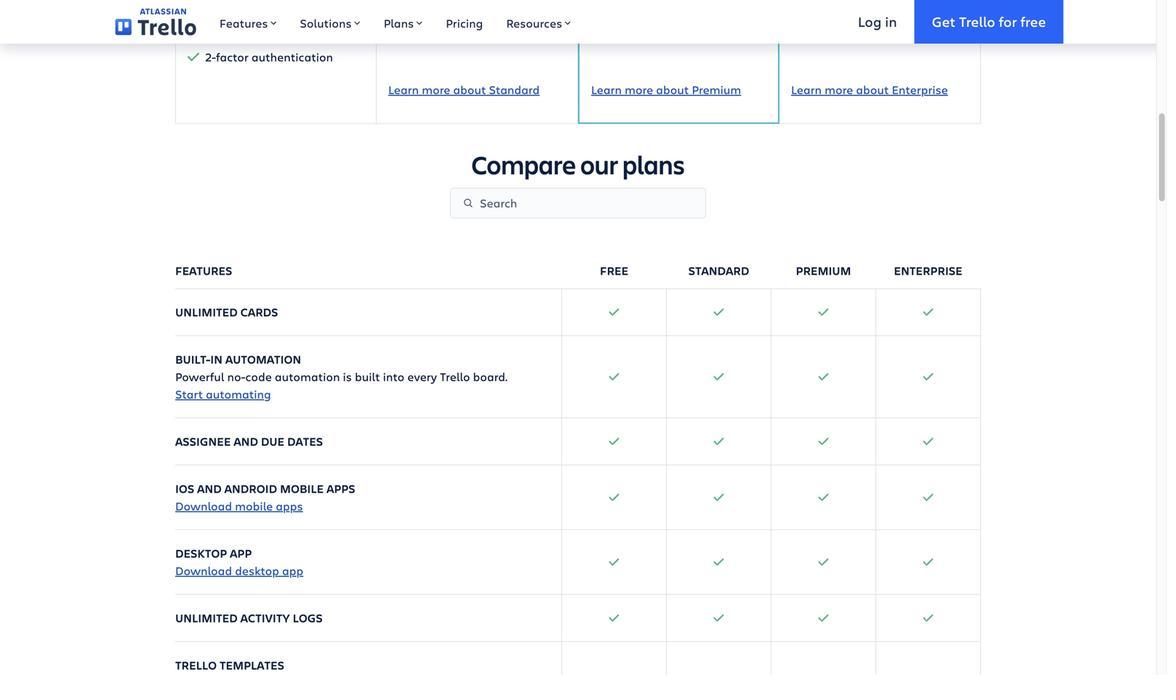 Task type: vqa. For each thing, say whether or not it's contained in the screenshot.
Eliminate
no



Task type: locate. For each thing, give the bounding box(es) containing it.
0 vertical spatial mobile
[[296, 26, 334, 41]]

ios up the download mobile apps link
[[175, 481, 194, 497]]

dates up ios and android mobile apps
[[305, 2, 336, 18]]

due up ios and android mobile apps
[[282, 2, 302, 18]]

1 more from the left
[[422, 82, 451, 97]]

log
[[858, 12, 882, 31]]

features up unlimited cards
[[175, 263, 232, 279]]

0 vertical spatial automation
[[225, 352, 301, 367]]

3 learn from the left
[[792, 82, 822, 97]]

apps for ios and android mobile apps download mobile apps
[[327, 481, 355, 497]]

0 horizontal spatial learn
[[388, 82, 419, 97]]

1 unlimited from the top
[[175, 304, 238, 320]]

get trello for free link
[[915, 0, 1064, 44]]

0 horizontal spatial premium
[[692, 82, 742, 97]]

enterprise inside compare our plans element
[[894, 263, 963, 279]]

0 horizontal spatial standard
[[489, 82, 540, 97]]

0 horizontal spatial more
[[422, 82, 451, 97]]

1 about from the left
[[453, 82, 486, 97]]

learn inside learn more about enterprise link
[[792, 82, 822, 97]]

templates
[[220, 658, 284, 674]]

ios inside ios and android mobile apps download mobile apps
[[175, 481, 194, 497]]

app up download desktop app link
[[230, 546, 252, 562]]

1 vertical spatial features
[[175, 263, 232, 279]]

download mobile apps link
[[175, 499, 303, 514]]

1 vertical spatial trello
[[440, 369, 470, 385]]

get trello for free
[[932, 12, 1047, 31]]

and up factor at left top
[[227, 26, 248, 41]]

3 more from the left
[[825, 82, 854, 97]]

ios up 2-
[[205, 26, 224, 41]]

dates inside compare our plans element
[[287, 434, 323, 449]]

learn inside the learn more about premium link
[[591, 82, 622, 97]]

learn inside 'learn more about standard' link
[[388, 82, 419, 97]]

dates
[[305, 2, 336, 18], [287, 434, 323, 449]]

0 horizontal spatial about
[[453, 82, 486, 97]]

2 horizontal spatial more
[[825, 82, 854, 97]]

1 vertical spatial assignee and due dates
[[175, 434, 323, 449]]

1 horizontal spatial about
[[656, 82, 689, 97]]

assignee and due dates down automating
[[175, 434, 323, 449]]

automation left is
[[275, 369, 340, 385]]

0 vertical spatial download
[[175, 499, 232, 514]]

about
[[453, 82, 486, 97], [656, 82, 689, 97], [856, 82, 889, 97]]

2 vertical spatial trello
[[175, 658, 217, 674]]

is
[[343, 369, 352, 385]]

about for enterprise
[[856, 82, 889, 97]]

unlimited up trello templates
[[175, 611, 238, 626]]

learn more about premium
[[591, 82, 742, 97]]

ios
[[205, 26, 224, 41], [175, 481, 194, 497]]

android
[[251, 26, 293, 41], [225, 481, 277, 497]]

ios and android mobile apps download mobile apps
[[175, 481, 355, 514]]

1 vertical spatial android
[[225, 481, 277, 497]]

2 horizontal spatial learn
[[792, 82, 822, 97]]

1 vertical spatial download
[[175, 563, 232, 579]]

1 vertical spatial automation
[[275, 369, 340, 385]]

android up the download mobile apps link
[[225, 481, 277, 497]]

2 download from the top
[[175, 563, 232, 579]]

0 vertical spatial unlimited
[[175, 304, 238, 320]]

plans
[[384, 15, 414, 31]]

0 vertical spatial trello
[[960, 12, 996, 31]]

1 vertical spatial dates
[[287, 434, 323, 449]]

trello
[[960, 12, 996, 31], [440, 369, 470, 385], [175, 658, 217, 674]]

unlimited activity logs
[[175, 611, 323, 626]]

unlimited
[[175, 304, 238, 320], [175, 611, 238, 626]]

powerful
[[175, 369, 224, 385]]

more
[[422, 82, 451, 97], [625, 82, 654, 97], [825, 82, 854, 97]]

in right log
[[885, 12, 897, 31]]

1 vertical spatial in
[[210, 352, 223, 367]]

1 vertical spatial apps
[[327, 481, 355, 497]]

automation
[[225, 352, 301, 367], [275, 369, 340, 385]]

3 about from the left
[[856, 82, 889, 97]]

trello left for
[[960, 12, 996, 31]]

about for premium
[[656, 82, 689, 97]]

apps
[[337, 26, 364, 41], [327, 481, 355, 497], [276, 499, 303, 514]]

1 horizontal spatial premium
[[796, 263, 852, 279]]

1 horizontal spatial app
[[282, 563, 304, 579]]

android inside ios and android mobile apps download mobile apps
[[225, 481, 277, 497]]

1 vertical spatial mobile
[[280, 481, 324, 497]]

0 vertical spatial standard
[[489, 82, 540, 97]]

0 vertical spatial enterprise
[[892, 82, 949, 97]]

automation up code
[[225, 352, 301, 367]]

1 horizontal spatial ios
[[205, 26, 224, 41]]

1 learn from the left
[[388, 82, 419, 97]]

standard inside compare our plans element
[[689, 263, 750, 279]]

0 vertical spatial features
[[220, 15, 268, 31]]

0 vertical spatial apps
[[337, 26, 364, 41]]

0 vertical spatial assignee and due dates
[[205, 2, 336, 18]]

atlassian trello image
[[115, 8, 196, 35]]

1 horizontal spatial trello
[[440, 369, 470, 385]]

0 vertical spatial due
[[282, 2, 302, 18]]

2 learn from the left
[[591, 82, 622, 97]]

and inside ios and android mobile apps download mobile apps
[[197, 481, 222, 497]]

mobile up desktop app download desktop app
[[235, 499, 273, 514]]

trello right every
[[440, 369, 470, 385]]

Search search field
[[450, 188, 706, 218]]

assignee and due dates up ios and android mobile apps
[[205, 2, 336, 18]]

built-
[[175, 352, 210, 367]]

1 vertical spatial unlimited
[[175, 611, 238, 626]]

compare our plans element
[[175, 248, 981, 676]]

app
[[230, 546, 252, 562], [282, 563, 304, 579]]

standard
[[489, 82, 540, 97], [689, 263, 750, 279]]

1 download from the top
[[175, 499, 232, 514]]

1 vertical spatial assignee
[[175, 434, 231, 449]]

trello inside built-in automation powerful no-code automation is built into every trello board. start automating
[[440, 369, 470, 385]]

1 vertical spatial premium
[[796, 263, 852, 279]]

features
[[220, 15, 268, 31], [175, 263, 232, 279]]

assignee
[[205, 2, 255, 18], [175, 434, 231, 449]]

assignee up factor at left top
[[205, 2, 255, 18]]

and up the download mobile apps link
[[197, 481, 222, 497]]

ios for ios and android mobile apps
[[205, 26, 224, 41]]

activity
[[241, 611, 290, 626]]

in for log
[[885, 12, 897, 31]]

0 vertical spatial in
[[885, 12, 897, 31]]

trello left templates
[[175, 658, 217, 674]]

in
[[885, 12, 897, 31], [210, 352, 223, 367]]

0 horizontal spatial ios
[[175, 481, 194, 497]]

1 vertical spatial ios
[[175, 481, 194, 497]]

due up ios and android mobile apps download mobile apps
[[261, 434, 285, 449]]

due
[[282, 2, 302, 18], [261, 434, 285, 449]]

assignee down start
[[175, 434, 231, 449]]

no-
[[227, 369, 245, 385]]

download desktop app link
[[175, 563, 304, 579]]

our
[[581, 147, 618, 182]]

1 horizontal spatial more
[[625, 82, 654, 97]]

pricing
[[446, 15, 483, 31]]

2 horizontal spatial about
[[856, 82, 889, 97]]

pricing link
[[434, 0, 495, 44]]

unlimited up "built-"
[[175, 304, 238, 320]]

1 horizontal spatial standard
[[689, 263, 750, 279]]

dates up ios and android mobile apps download mobile apps
[[287, 434, 323, 449]]

0 vertical spatial ios
[[205, 26, 224, 41]]

and
[[258, 2, 279, 18], [227, 26, 248, 41], [234, 434, 258, 449], [197, 481, 222, 497]]

in inside built-in automation powerful no-code automation is built into every trello board. start automating
[[210, 352, 223, 367]]

in up powerful
[[210, 352, 223, 367]]

1 vertical spatial enterprise
[[894, 263, 963, 279]]

enterprise
[[892, 82, 949, 97], [894, 263, 963, 279]]

mobile
[[296, 26, 334, 41], [280, 481, 324, 497], [235, 499, 273, 514]]

2 unlimited from the top
[[175, 611, 238, 626]]

android for ios and android mobile apps download mobile apps
[[225, 481, 277, 497]]

2 more from the left
[[625, 82, 654, 97]]

learn
[[388, 82, 419, 97], [591, 82, 622, 97], [792, 82, 822, 97]]

premium
[[692, 82, 742, 97], [796, 263, 852, 279]]

log in link
[[841, 0, 915, 44]]

mobile up the download mobile apps link
[[280, 481, 324, 497]]

1 vertical spatial due
[[261, 434, 285, 449]]

0 vertical spatial android
[[251, 26, 293, 41]]

learn more about enterprise link
[[792, 81, 949, 98]]

learn for learn more about standard
[[388, 82, 419, 97]]

download down desktop
[[175, 563, 232, 579]]

android up 2-factor authentication
[[251, 26, 293, 41]]

0 vertical spatial premium
[[692, 82, 742, 97]]

app right the desktop
[[282, 563, 304, 579]]

download up desktop
[[175, 499, 232, 514]]

more for learn more about standard
[[422, 82, 451, 97]]

learn for learn more about premium
[[591, 82, 622, 97]]

1 vertical spatial standard
[[689, 263, 750, 279]]

1 horizontal spatial learn
[[591, 82, 622, 97]]

1 horizontal spatial in
[[885, 12, 897, 31]]

log in
[[858, 12, 897, 31]]

2 about from the left
[[656, 82, 689, 97]]

features up factor at left top
[[220, 15, 268, 31]]

assignee and due dates
[[205, 2, 336, 18], [175, 434, 323, 449]]

0 horizontal spatial trello
[[175, 658, 217, 674]]

0 horizontal spatial in
[[210, 352, 223, 367]]

unlimited for unlimited cards
[[175, 304, 238, 320]]

mobile up authentication
[[296, 26, 334, 41]]

download
[[175, 499, 232, 514], [175, 563, 232, 579]]

0 horizontal spatial app
[[230, 546, 252, 562]]

factor
[[216, 49, 249, 65]]



Task type: describe. For each thing, give the bounding box(es) containing it.
code
[[245, 369, 272, 385]]

plans
[[623, 147, 685, 182]]

learn for learn more about enterprise
[[792, 82, 822, 97]]

learn more about enterprise
[[792, 82, 949, 97]]

learn more about standard link
[[388, 81, 540, 98]]

plans button
[[372, 0, 434, 44]]

built-in automation powerful no-code automation is built into every trello board. start automating
[[175, 352, 508, 402]]

logs
[[293, 611, 323, 626]]

apps for ios and android mobile apps
[[337, 26, 364, 41]]

ios for ios and android mobile apps download mobile apps
[[175, 481, 194, 497]]

authentication
[[252, 49, 333, 65]]

about for standard
[[453, 82, 486, 97]]

0 vertical spatial app
[[230, 546, 252, 562]]

free
[[600, 263, 629, 279]]

resources
[[507, 15, 563, 31]]

and up ios and android mobile apps
[[258, 2, 279, 18]]

start automating link
[[175, 387, 271, 402]]

assignee and due dates inside compare our plans element
[[175, 434, 323, 449]]

2 vertical spatial apps
[[276, 499, 303, 514]]

features button
[[208, 0, 288, 44]]

more for learn more about enterprise
[[825, 82, 854, 97]]

desktop app download desktop app
[[175, 546, 304, 579]]

2 vertical spatial mobile
[[235, 499, 273, 514]]

more for learn more about premium
[[625, 82, 654, 97]]

and down automating
[[234, 434, 258, 449]]

start
[[175, 387, 203, 402]]

learn more about standard
[[388, 82, 540, 97]]

compare our plans
[[472, 147, 685, 182]]

solutions button
[[288, 0, 372, 44]]

premium inside the learn more about premium link
[[692, 82, 742, 97]]

download inside desktop app download desktop app
[[175, 563, 232, 579]]

1 vertical spatial app
[[282, 563, 304, 579]]

learn more about premium link
[[591, 81, 742, 98]]

for
[[999, 12, 1017, 31]]

premium inside compare our plans element
[[796, 263, 852, 279]]

unlimited cards
[[175, 304, 278, 320]]

features inside compare our plans element
[[175, 263, 232, 279]]

unlimited for unlimited activity logs
[[175, 611, 238, 626]]

due inside compare our plans element
[[261, 434, 285, 449]]

download inside ios and android mobile apps download mobile apps
[[175, 499, 232, 514]]

trello templates
[[175, 658, 284, 674]]

ios and android mobile apps
[[205, 26, 364, 41]]

resources button
[[495, 0, 583, 44]]

2-factor authentication
[[205, 49, 333, 65]]

mobile for ios and android mobile apps download mobile apps
[[280, 481, 324, 497]]

get
[[932, 12, 956, 31]]

desktop
[[235, 563, 279, 579]]

0 vertical spatial assignee
[[205, 2, 255, 18]]

desktop
[[175, 546, 227, 562]]

cards
[[241, 304, 278, 320]]

built
[[355, 369, 380, 385]]

android for ios and android mobile apps
[[251, 26, 293, 41]]

board.
[[473, 369, 508, 385]]

assignee inside compare our plans element
[[175, 434, 231, 449]]

every
[[408, 369, 437, 385]]

automating
[[206, 387, 271, 402]]

free
[[1021, 12, 1047, 31]]

compare
[[472, 147, 576, 182]]

in for built-
[[210, 352, 223, 367]]

solutions
[[300, 15, 352, 31]]

2 horizontal spatial trello
[[960, 12, 996, 31]]

0 vertical spatial dates
[[305, 2, 336, 18]]

mobile for ios and android mobile apps
[[296, 26, 334, 41]]

into
[[383, 369, 405, 385]]

2-
[[205, 49, 216, 65]]

features inside dropdown button
[[220, 15, 268, 31]]



